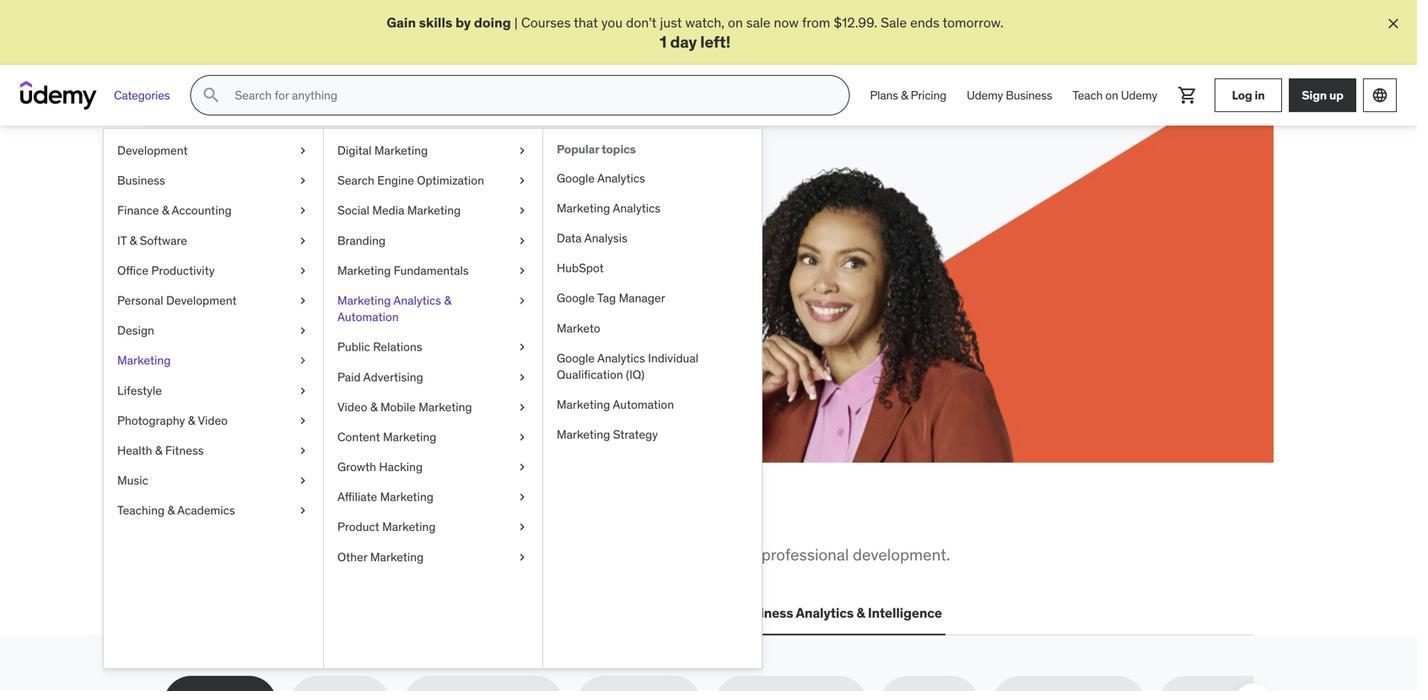 Task type: locate. For each thing, give the bounding box(es) containing it.
skills
[[419, 14, 453, 31], [256, 503, 328, 538], [334, 545, 370, 566]]

rounded
[[698, 545, 758, 566]]

video down lifestyle link
[[198, 413, 228, 429]]

marketo
[[557, 321, 601, 336]]

in inside learn, practice, succeed (and save) courses for every skill in your learning journey, starting at $12.99. sale ends tomorrow.
[[360, 275, 371, 292]]

you up other
[[333, 503, 381, 538]]

udemy image
[[20, 81, 97, 110]]

0 horizontal spatial ends
[[316, 294, 346, 311]]

business inside business analytics & intelligence button
[[736, 605, 794, 622]]

search engine optimization
[[338, 173, 484, 188]]

0 vertical spatial tomorrow.
[[943, 14, 1004, 31]]

learn,
[[224, 199, 312, 234]]

now
[[774, 14, 799, 31]]

& right finance
[[162, 203, 169, 218]]

xsmall image inside affiliate marketing link
[[516, 490, 529, 506]]

paid advertising
[[338, 370, 423, 385]]

technical
[[392, 545, 457, 566]]

xsmall image inside the growth hacking link
[[516, 460, 529, 476]]

2 vertical spatial google
[[557, 351, 595, 366]]

xsmall image for health & fitness
[[296, 443, 310, 460]]

1 horizontal spatial video
[[338, 400, 368, 415]]

1 horizontal spatial tomorrow.
[[943, 14, 1004, 31]]

udemy business link
[[957, 75, 1063, 116]]

from
[[802, 14, 831, 31]]

0 vertical spatial it
[[117, 233, 127, 248]]

udemy right pricing
[[967, 88, 1003, 103]]

0 horizontal spatial automation
[[338, 310, 399, 325]]

courses inside learn, practice, succeed (and save) courses for every skill in your learning journey, starting at $12.99. sale ends tomorrow.
[[224, 275, 274, 292]]

data up hubspot
[[557, 231, 582, 246]]

0 horizontal spatial $12.99.
[[240, 294, 283, 311]]

xsmall image up one
[[516, 430, 529, 446]]

analytics down google analytics link
[[613, 201, 661, 216]]

analytics for marketing analytics
[[613, 201, 661, 216]]

0 horizontal spatial udemy
[[967, 88, 1003, 103]]

& up office
[[130, 233, 137, 248]]

0 vertical spatial in
[[1255, 88, 1265, 103]]

on right teach
[[1106, 88, 1119, 103]]

google down popular
[[557, 171, 595, 186]]

1 horizontal spatial automation
[[613, 398, 674, 413]]

qualification
[[557, 368, 623, 383]]

hacking
[[379, 460, 423, 475]]

& inside button
[[857, 605, 865, 622]]

data inside data analysis link
[[557, 231, 582, 246]]

topics
[[602, 142, 636, 157]]

xsmall image inside other marketing link
[[516, 550, 529, 566]]

1 horizontal spatial skills
[[334, 545, 370, 566]]

1 vertical spatial courses
[[224, 275, 274, 292]]

starting
[[506, 275, 552, 292]]

xsmall image for marketing fundamentals
[[516, 263, 529, 279]]

ends inside learn, practice, succeed (and save) courses for every skill in your learning journey, starting at $12.99. sale ends tomorrow.
[[316, 294, 346, 311]]

$12.99. down for
[[240, 294, 283, 311]]

0 horizontal spatial you
[[333, 503, 381, 538]]

by
[[456, 14, 471, 31]]

1 horizontal spatial data
[[557, 231, 582, 246]]

analytics inside marketing analytics & automation
[[394, 293, 441, 309]]

udemy
[[967, 88, 1003, 103], [1121, 88, 1158, 103]]

1 horizontal spatial you
[[602, 14, 623, 31]]

xsmall image left public
[[296, 353, 310, 370]]

the
[[208, 503, 251, 538]]

xsmall image inside photography & video link
[[296, 413, 310, 430]]

0 horizontal spatial in
[[360, 275, 371, 292]]

1
[[660, 32, 667, 52]]

ends for |
[[911, 14, 940, 31]]

accounting
[[172, 203, 232, 218]]

xsmall image for music
[[296, 473, 310, 490]]

paid advertising link
[[324, 363, 543, 393]]

product marketing
[[338, 520, 436, 535]]

xsmall image inside finance & accounting link
[[296, 203, 310, 219]]

xsmall image inside product marketing link
[[516, 520, 529, 536]]

udemy left shopping cart with 0 items icon on the top right
[[1121, 88, 1158, 103]]

google inside google analytics link
[[557, 171, 595, 186]]

xsmall image inside video & mobile marketing link
[[516, 400, 529, 416]]

0 horizontal spatial data
[[513, 605, 543, 622]]

automation
[[338, 310, 399, 325], [613, 398, 674, 413]]

0 horizontal spatial business
[[117, 173, 165, 188]]

xsmall image up every on the top of the page
[[296, 233, 310, 249]]

skills inside the gain skills by doing | courses that you don't just watch, on sale now from $12.99. sale ends tomorrow. 1 day left!
[[419, 14, 453, 31]]

on
[[728, 14, 743, 31], [1106, 88, 1119, 103]]

video down paid on the bottom of the page
[[338, 400, 368, 415]]

1 vertical spatial $12.99.
[[240, 294, 283, 311]]

intelligence
[[868, 605, 942, 622]]

lifestyle link
[[104, 376, 323, 406]]

sale inside learn, practice, succeed (and save) courses for every skill in your learning journey, starting at $12.99. sale ends tomorrow.
[[287, 294, 313, 311]]

individual
[[648, 351, 699, 366]]

that
[[574, 14, 598, 31]]

data for data science
[[513, 605, 543, 622]]

1 vertical spatial automation
[[613, 398, 674, 413]]

relations
[[373, 340, 423, 355]]

0 vertical spatial automation
[[338, 310, 399, 325]]

marketing analytics & automation
[[338, 293, 452, 325]]

data left the science
[[513, 605, 543, 622]]

marketing down skill
[[338, 293, 391, 309]]

analytics inside button
[[796, 605, 854, 622]]

xsmall image inside it & software link
[[296, 233, 310, 249]]

xsmall image inside the marketing 'link'
[[296, 353, 310, 370]]

save)
[[288, 233, 355, 268]]

ends up pricing
[[911, 14, 940, 31]]

0 vertical spatial data
[[557, 231, 582, 246]]

analytics
[[598, 171, 645, 186], [613, 201, 661, 216], [394, 293, 441, 309], [598, 351, 645, 366], [796, 605, 854, 622]]

2 vertical spatial in
[[456, 503, 482, 538]]

1 vertical spatial tomorrow.
[[349, 294, 410, 311]]

xsmall image left place
[[516, 490, 529, 506]]

1 horizontal spatial business
[[736, 605, 794, 622]]

1 horizontal spatial $12.99.
[[834, 14, 878, 31]]

one
[[487, 503, 535, 538]]

it left certifications
[[303, 605, 314, 622]]

you inside the gain skills by doing | courses that you don't just watch, on sale now from $12.99. sale ends tomorrow. 1 day left!
[[602, 14, 623, 31]]

doing
[[474, 14, 511, 31]]

up
[[1330, 88, 1344, 103]]

analytics down professional on the bottom of page
[[796, 605, 854, 622]]

plans & pricing
[[870, 88, 947, 103]]

1 vertical spatial it
[[303, 605, 314, 622]]

teaching & academics
[[117, 504, 235, 519]]

1 horizontal spatial sale
[[881, 14, 907, 31]]

&
[[901, 88, 908, 103], [162, 203, 169, 218], [130, 233, 137, 248], [444, 293, 452, 309], [370, 400, 378, 415], [188, 413, 195, 429], [155, 444, 162, 459], [167, 504, 175, 519], [857, 605, 865, 622]]

google analytics
[[557, 171, 645, 186]]

& up "fitness"
[[188, 413, 195, 429]]

xsmall image for product marketing
[[516, 520, 529, 536]]

$12.99. for save)
[[240, 294, 283, 311]]

business up finance
[[117, 173, 165, 188]]

& for pricing
[[901, 88, 908, 103]]

xsmall image inside paid advertising link
[[516, 370, 529, 386]]

every
[[297, 275, 330, 292]]

1 horizontal spatial udemy
[[1121, 88, 1158, 103]]

in right log
[[1255, 88, 1265, 103]]

1 udemy from the left
[[967, 88, 1003, 103]]

business for business
[[117, 173, 165, 188]]

skills up workplace
[[256, 503, 328, 538]]

marketing analytics link
[[543, 194, 762, 224]]

ends inside the gain skills by doing | courses that you don't just watch, on sale now from $12.99. sale ends tomorrow. 1 day left!
[[911, 14, 940, 31]]

analytics down topics
[[598, 171, 645, 186]]

2 horizontal spatial business
[[1006, 88, 1053, 103]]

xsmall image left paid on the bottom of the page
[[296, 383, 310, 400]]

automation up public relations
[[338, 310, 399, 325]]

0 horizontal spatial courses
[[224, 275, 274, 292]]

xsmall image for marketing analytics & automation
[[516, 293, 529, 309]]

2 horizontal spatial in
[[1255, 88, 1265, 103]]

courses right |
[[521, 14, 571, 31]]

xsmall image for personal development
[[296, 293, 310, 309]]

0 vertical spatial you
[[602, 14, 623, 31]]

in right skill
[[360, 275, 371, 292]]

log in link
[[1215, 79, 1283, 112]]

other marketing
[[338, 550, 424, 565]]

xsmall image inside lifestyle link
[[296, 383, 310, 400]]

1 horizontal spatial ends
[[911, 14, 940, 31]]

marketing inside 'link'
[[117, 353, 171, 369]]

xsmall image left content in the bottom of the page
[[296, 443, 310, 460]]

sale inside the gain skills by doing | courses that you don't just watch, on sale now from $12.99. sale ends tomorrow. 1 day left!
[[881, 14, 907, 31]]

& left intelligence
[[857, 605, 865, 622]]

development down office productivity "link"
[[166, 293, 237, 309]]

analytics down 'learning'
[[394, 293, 441, 309]]

tomorrow. inside the gain skills by doing | courses that you don't just watch, on sale now from $12.99. sale ends tomorrow. 1 day left!
[[943, 14, 1004, 31]]

xsmall image inside search engine optimization link
[[516, 173, 529, 189]]

growth hacking link
[[324, 453, 543, 483]]

public relations
[[338, 340, 423, 355]]

(iq)
[[626, 368, 645, 383]]

google up qualification
[[557, 351, 595, 366]]

0 horizontal spatial it
[[117, 233, 127, 248]]

xsmall image inside design link
[[296, 323, 310, 340]]

analytics inside 'google analytics individual qualification (iq)'
[[598, 351, 645, 366]]

development.
[[853, 545, 951, 566]]

product marketing link
[[324, 513, 543, 543]]

1 vertical spatial sale
[[287, 294, 313, 311]]

affiliate
[[338, 490, 377, 505]]

2 udemy from the left
[[1121, 88, 1158, 103]]

xsmall image for business
[[296, 173, 310, 189]]

xsmall image up starting
[[516, 203, 529, 219]]

1 vertical spatial data
[[513, 605, 543, 622]]

1 vertical spatial ends
[[316, 294, 346, 311]]

development down categories "dropdown button"
[[117, 143, 188, 158]]

1 horizontal spatial courses
[[521, 14, 571, 31]]

learning
[[403, 275, 452, 292]]

xsmall image up our
[[516, 520, 529, 536]]

courses up at
[[224, 275, 274, 292]]

xsmall image for it & software
[[296, 233, 310, 249]]

skills down product
[[334, 545, 370, 566]]

automation inside marketing analytics & automation
[[338, 310, 399, 325]]

1 vertical spatial business
[[117, 173, 165, 188]]

ends down skill
[[316, 294, 346, 311]]

xsmall image inside development link
[[296, 143, 310, 159]]

strategy
[[613, 428, 658, 443]]

submit search image
[[201, 85, 221, 106]]

0 vertical spatial $12.99.
[[834, 14, 878, 31]]

xsmall image up save)
[[296, 203, 310, 219]]

it for it certifications
[[303, 605, 314, 622]]

google
[[557, 171, 595, 186], [557, 291, 595, 306], [557, 351, 595, 366]]

& for accounting
[[162, 203, 169, 218]]

2 vertical spatial skills
[[334, 545, 370, 566]]

1 vertical spatial google
[[557, 291, 595, 306]]

tomorrow. down the your
[[349, 294, 410, 311]]

in up topics,
[[456, 503, 482, 538]]

2 vertical spatial business
[[736, 605, 794, 622]]

2 horizontal spatial skills
[[419, 14, 453, 31]]

$12.99. inside learn, practice, succeed (and save) courses for every skill in your learning journey, starting at $12.99. sale ends tomorrow.
[[240, 294, 283, 311]]

xsmall image inside the social media marketing link
[[516, 203, 529, 219]]

on left sale
[[728, 14, 743, 31]]

digital marketing
[[338, 143, 428, 158]]

log
[[1232, 88, 1253, 103]]

xsmall image right journey,
[[516, 263, 529, 279]]

marketing up data analysis
[[557, 201, 610, 216]]

xsmall image inside marketing fundamentals link
[[516, 263, 529, 279]]

xsmall image
[[516, 173, 529, 189], [296, 203, 310, 219], [516, 203, 529, 219], [296, 233, 310, 249], [296, 263, 310, 279], [516, 263, 529, 279], [516, 340, 529, 356], [296, 353, 310, 370], [296, 383, 310, 400], [516, 430, 529, 446], [296, 443, 310, 460], [516, 490, 529, 506], [296, 503, 310, 520], [516, 520, 529, 536]]

xsmall image for affiliate marketing
[[516, 490, 529, 506]]

xsmall image inside office productivity "link"
[[296, 263, 310, 279]]

& right the plans on the right
[[901, 88, 908, 103]]

google inside google tag manager link
[[557, 291, 595, 306]]

data analysis
[[557, 231, 628, 246]]

0 horizontal spatial on
[[728, 14, 743, 31]]

it inside button
[[303, 605, 314, 622]]

sale
[[746, 14, 771, 31]]

& right health
[[155, 444, 162, 459]]

business down rounded
[[736, 605, 794, 622]]

skills left the by
[[419, 14, 453, 31]]

xsmall image inside branding link
[[516, 233, 529, 249]]

xsmall image inside teaching & academics link
[[296, 503, 310, 520]]

0 horizontal spatial video
[[198, 413, 228, 429]]

marketing
[[375, 143, 428, 158], [557, 201, 610, 216], [407, 203, 461, 218], [338, 263, 391, 279], [338, 293, 391, 309], [117, 353, 171, 369], [557, 398, 610, 413], [419, 400, 472, 415], [557, 428, 610, 443], [383, 430, 437, 445], [380, 490, 434, 505], [382, 520, 436, 535], [370, 550, 424, 565]]

xsmall image up workplace
[[296, 503, 310, 520]]

tomorrow. inside learn, practice, succeed (and save) courses for every skill in your learning journey, starting at $12.99. sale ends tomorrow.
[[349, 294, 410, 311]]

xsmall image inside public relations link
[[516, 340, 529, 356]]

tomorrow.
[[943, 14, 1004, 31], [349, 294, 410, 311]]

development
[[117, 143, 188, 158], [166, 293, 237, 309]]

0 vertical spatial skills
[[419, 14, 453, 31]]

0 vertical spatial ends
[[911, 14, 940, 31]]

certifications
[[317, 605, 403, 622]]

google tag manager
[[557, 291, 666, 306]]

analytics up (iq)
[[598, 351, 645, 366]]

1 horizontal spatial it
[[303, 605, 314, 622]]

analytics for marketing analytics & automation
[[394, 293, 441, 309]]

google up "marketo"
[[557, 291, 595, 306]]

$12.99. inside the gain skills by doing | courses that you don't just watch, on sale now from $12.99. sale ends tomorrow. 1 day left!
[[834, 14, 878, 31]]

you right that
[[602, 14, 623, 31]]

xsmall image for finance & accounting
[[296, 203, 310, 219]]

0 vertical spatial sale
[[881, 14, 907, 31]]

0 horizontal spatial tomorrow.
[[349, 294, 410, 311]]

in
[[1255, 88, 1265, 103], [360, 275, 371, 292], [456, 503, 482, 538]]

xsmall image right for
[[296, 263, 310, 279]]

& right teaching
[[167, 504, 175, 519]]

it up office
[[117, 233, 127, 248]]

video
[[338, 400, 368, 415], [198, 413, 228, 429]]

data inside data science button
[[513, 605, 543, 622]]

affiliate marketing link
[[324, 483, 543, 513]]

1 horizontal spatial on
[[1106, 88, 1119, 103]]

search engine optimization link
[[324, 166, 543, 196]]

from
[[164, 545, 201, 566]]

$12.99. right from
[[834, 14, 878, 31]]

1 google from the top
[[557, 171, 595, 186]]

1 vertical spatial in
[[360, 275, 371, 292]]

0 vertical spatial business
[[1006, 88, 1053, 103]]

finance & accounting link
[[104, 196, 323, 226]]

automation up strategy
[[613, 398, 674, 413]]

0 vertical spatial courses
[[521, 14, 571, 31]]

choose a language image
[[1372, 87, 1389, 104]]

tomorrow. for |
[[943, 14, 1004, 31]]

business left teach
[[1006, 88, 1053, 103]]

personal development link
[[104, 286, 323, 316]]

xsmall image down starting
[[516, 340, 529, 356]]

0 vertical spatial google
[[557, 171, 595, 186]]

affiliate marketing
[[338, 490, 434, 505]]

marketing down paid advertising link
[[419, 400, 472, 415]]

xsmall image up succeed
[[516, 173, 529, 189]]

xsmall image inside music link
[[296, 473, 310, 490]]

& left mobile
[[370, 400, 378, 415]]

& down 'learning'
[[444, 293, 452, 309]]

xsmall image
[[296, 143, 310, 159], [516, 143, 529, 159], [296, 173, 310, 189], [516, 233, 529, 249], [296, 293, 310, 309], [516, 293, 529, 309], [296, 323, 310, 340], [516, 370, 529, 386], [516, 400, 529, 416], [296, 413, 310, 430], [516, 460, 529, 476], [296, 473, 310, 490], [516, 550, 529, 566]]

topics,
[[460, 545, 508, 566]]

3 google from the top
[[557, 351, 595, 366]]

xsmall image inside content marketing link
[[516, 430, 529, 446]]

data for data analysis
[[557, 231, 582, 246]]

all
[[164, 503, 203, 538]]

sale up the plans on the right
[[881, 14, 907, 31]]

analytics for google analytics individual qualification (iq)
[[598, 351, 645, 366]]

sale down every on the top of the page
[[287, 294, 313, 311]]

0 vertical spatial on
[[728, 14, 743, 31]]

courses inside the gain skills by doing | courses that you don't just watch, on sale now from $12.99. sale ends tomorrow. 1 day left!
[[521, 14, 571, 31]]

xsmall image inside digital marketing link
[[516, 143, 529, 159]]

xsmall image inside business link
[[296, 173, 310, 189]]

0 horizontal spatial skills
[[256, 503, 328, 538]]

office productivity
[[117, 263, 215, 279]]

marketing up lifestyle
[[117, 353, 171, 369]]

xsmall image inside marketing analytics & automation link
[[516, 293, 529, 309]]

tomorrow. up 'udemy business'
[[943, 14, 1004, 31]]

xsmall image inside personal development link
[[296, 293, 310, 309]]

google inside 'google analytics individual qualification (iq)'
[[557, 351, 595, 366]]

business inside business link
[[117, 173, 165, 188]]

xsmall image for video & mobile marketing
[[516, 400, 529, 416]]

marketing down branding
[[338, 263, 391, 279]]

marketing down marketing automation
[[557, 428, 610, 443]]

1 vertical spatial you
[[333, 503, 381, 538]]

0 horizontal spatial sale
[[287, 294, 313, 311]]

close image
[[1386, 15, 1402, 32]]

2 google from the top
[[557, 291, 595, 306]]

other
[[338, 550, 368, 565]]

1 horizontal spatial in
[[456, 503, 482, 538]]

xsmall image inside health & fitness link
[[296, 443, 310, 460]]

marketing down video & mobile marketing
[[383, 430, 437, 445]]



Task type: vqa. For each thing, say whether or not it's contained in the screenshot.
xsmall icon within the Microsoft 'link'
no



Task type: describe. For each thing, give the bounding box(es) containing it.
plans & pricing link
[[860, 75, 957, 116]]

& for software
[[130, 233, 137, 248]]

data science
[[513, 605, 596, 622]]

udemy business
[[967, 88, 1053, 103]]

your
[[374, 275, 400, 292]]

supports
[[596, 545, 659, 566]]

shopping cart with 0 items image
[[1178, 85, 1198, 106]]

business analytics & intelligence button
[[733, 594, 946, 634]]

xsmall image for photography & video
[[296, 413, 310, 430]]

in inside log in link
[[1255, 88, 1265, 103]]

xsmall image for paid advertising
[[516, 370, 529, 386]]

engine
[[377, 173, 414, 188]]

& for academics
[[167, 504, 175, 519]]

log in
[[1232, 88, 1265, 103]]

learn, practice, succeed (and save) courses for every skill in your learning journey, starting at $12.99. sale ends tomorrow.
[[224, 199, 552, 311]]

place
[[540, 503, 610, 538]]

software
[[140, 233, 187, 248]]

left!
[[700, 32, 731, 52]]

xsmall image for content marketing
[[516, 430, 529, 446]]

xsmall image for growth hacking
[[516, 460, 529, 476]]

& for mobile
[[370, 400, 378, 415]]

photography & video
[[117, 413, 228, 429]]

music
[[117, 474, 148, 489]]

marketing up technical
[[382, 520, 436, 535]]

courses for doing
[[521, 14, 571, 31]]

& for fitness
[[155, 444, 162, 459]]

office
[[117, 263, 149, 279]]

1 vertical spatial skills
[[256, 503, 328, 538]]

marketing down hacking
[[380, 490, 434, 505]]

|
[[515, 14, 518, 31]]

teach on udemy
[[1073, 88, 1158, 103]]

gain skills by doing | courses that you don't just watch, on sale now from $12.99. sale ends tomorrow. 1 day left!
[[387, 14, 1004, 52]]

critical
[[205, 545, 253, 566]]

social media marketing link
[[324, 196, 543, 226]]

google for google analytics
[[557, 171, 595, 186]]

google for google tag manager
[[557, 291, 595, 306]]

practice,
[[317, 199, 432, 234]]

xsmall image for public relations
[[516, 340, 529, 356]]

data analysis link
[[543, 224, 762, 254]]

business inside udemy business link
[[1006, 88, 1053, 103]]

branding link
[[324, 226, 543, 256]]

popular topics
[[557, 142, 636, 157]]

finance
[[117, 203, 159, 218]]

productivity
[[151, 263, 215, 279]]

xsmall image for teaching & academics
[[296, 503, 310, 520]]

xsmall image for other marketing
[[516, 550, 529, 566]]

public relations link
[[324, 333, 543, 363]]

it certifications
[[303, 605, 403, 622]]

succeed
[[437, 199, 542, 234]]

photography & video link
[[104, 406, 323, 436]]

content marketing link
[[324, 423, 543, 453]]

analysis
[[585, 231, 628, 246]]

in inside all the skills you need in one place from critical workplace skills to technical topics, our catalog supports well-rounded professional development.
[[456, 503, 482, 538]]

xsmall image for search engine optimization
[[516, 173, 529, 189]]

marketing up engine
[[375, 143, 428, 158]]

content
[[338, 430, 380, 445]]

marketing inside marketing analytics & automation
[[338, 293, 391, 309]]

health & fitness
[[117, 444, 204, 459]]

growth
[[338, 460, 376, 475]]

analytics for google analytics
[[598, 171, 645, 186]]

development link
[[104, 136, 323, 166]]

pricing
[[911, 88, 947, 103]]

health
[[117, 444, 152, 459]]

public
[[338, 340, 370, 355]]

1 vertical spatial development
[[166, 293, 237, 309]]

business for business analytics & intelligence
[[736, 605, 794, 622]]

search
[[338, 173, 374, 188]]

branding
[[338, 233, 386, 248]]

sign up link
[[1289, 79, 1357, 112]]

health & fitness link
[[104, 436, 323, 466]]

0 vertical spatial development
[[117, 143, 188, 158]]

on inside the gain skills by doing | courses that you don't just watch, on sale now from $12.99. sale ends tomorrow. 1 day left!
[[728, 14, 743, 31]]

marketing down qualification
[[557, 398, 610, 413]]

tag
[[597, 291, 616, 306]]

media
[[372, 203, 405, 218]]

Search for anything text field
[[231, 81, 829, 110]]

you inside all the skills you need in one place from critical workplace skills to technical topics, our catalog supports well-rounded professional development.
[[333, 503, 381, 538]]

hubspot link
[[543, 254, 762, 284]]

ends for save)
[[316, 294, 346, 311]]

courses for (and
[[224, 275, 274, 292]]

tomorrow. for save)
[[349, 294, 410, 311]]

xsmall image for marketing
[[296, 353, 310, 370]]

(and
[[224, 233, 283, 268]]

mobile
[[381, 400, 416, 415]]

marketing down product marketing
[[370, 550, 424, 565]]

watch,
[[686, 14, 725, 31]]

analytics for business analytics & intelligence
[[796, 605, 854, 622]]

photography
[[117, 413, 185, 429]]

teaching & academics link
[[104, 496, 323, 526]]

hubspot
[[557, 261, 604, 276]]

professional
[[762, 545, 849, 566]]

marketing strategy
[[557, 428, 658, 443]]

& inside marketing analytics & automation
[[444, 293, 452, 309]]

our
[[512, 545, 535, 566]]

marketing automation
[[557, 398, 674, 413]]

digital marketing link
[[324, 136, 543, 166]]

xsmall image for office productivity
[[296, 263, 310, 279]]

1 vertical spatial on
[[1106, 88, 1119, 103]]

fundamentals
[[394, 263, 469, 279]]

marketing analytics & automation element
[[543, 129, 762, 669]]

office productivity link
[[104, 256, 323, 286]]

sale for save)
[[287, 294, 313, 311]]

don't
[[626, 14, 657, 31]]

data science button
[[510, 594, 599, 634]]

it for it & software
[[117, 233, 127, 248]]

to
[[373, 545, 388, 566]]

sign up
[[1302, 88, 1344, 103]]

categories button
[[104, 75, 180, 116]]

marketing automation link
[[543, 390, 762, 420]]

xsmall image for development
[[296, 143, 310, 159]]

lifestyle
[[117, 383, 162, 399]]

sign
[[1302, 88, 1327, 103]]

google for google analytics individual qualification (iq)
[[557, 351, 595, 366]]

teach on udemy link
[[1063, 75, 1168, 116]]

$12.99. for |
[[834, 14, 878, 31]]

xsmall image for digital marketing
[[516, 143, 529, 159]]

xsmall image for lifestyle
[[296, 383, 310, 400]]

video & mobile marketing
[[338, 400, 472, 415]]

advertising
[[363, 370, 423, 385]]

finance & accounting
[[117, 203, 232, 218]]

it certifications button
[[300, 594, 406, 634]]

it & software
[[117, 233, 187, 248]]

xsmall image for design
[[296, 323, 310, 340]]

journey,
[[455, 275, 502, 292]]

fitness
[[165, 444, 204, 459]]

sale for |
[[881, 14, 907, 31]]

paid
[[338, 370, 361, 385]]

xsmall image for social media marketing
[[516, 203, 529, 219]]

xsmall image for branding
[[516, 233, 529, 249]]

well-
[[663, 545, 698, 566]]

marketing down search engine optimization link
[[407, 203, 461, 218]]

& for video
[[188, 413, 195, 429]]

teaching
[[117, 504, 165, 519]]

business analytics & intelligence
[[736, 605, 942, 622]]

personal development
[[117, 293, 237, 309]]

for
[[277, 275, 294, 292]]

science
[[546, 605, 596, 622]]



